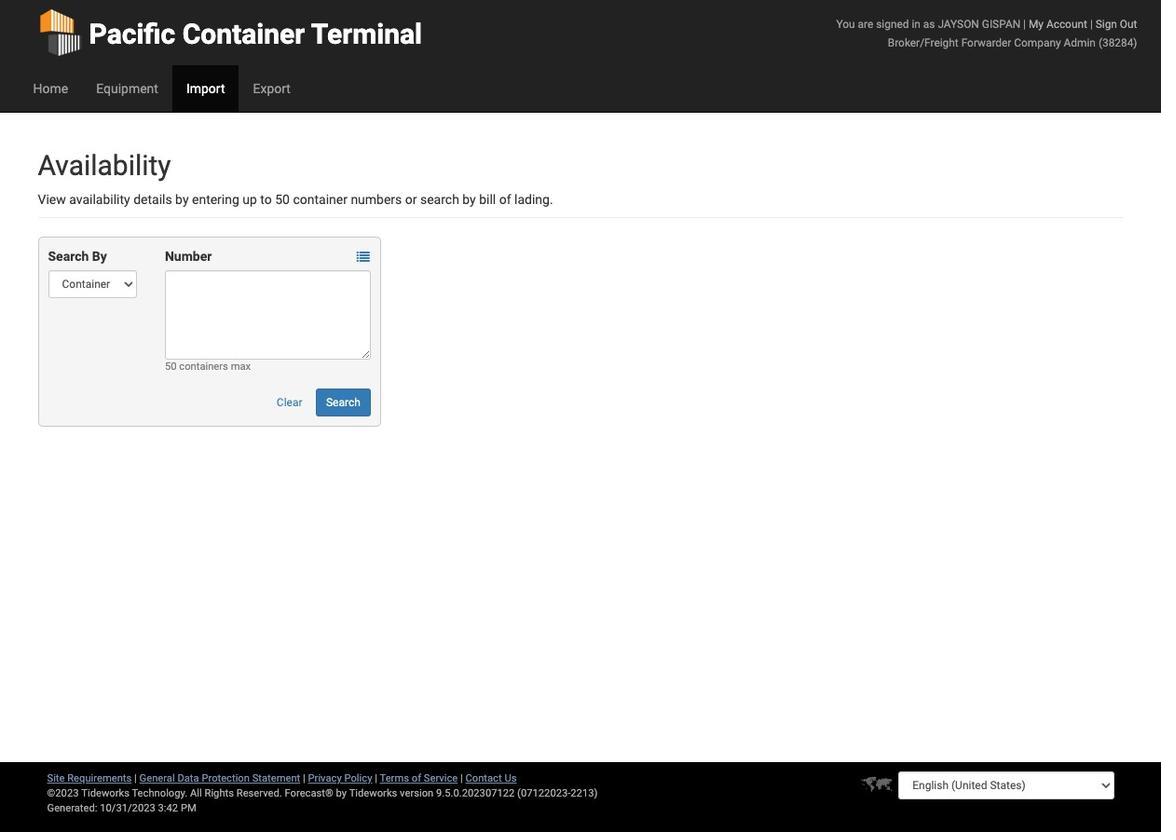 Task type: vqa. For each thing, say whether or not it's contained in the screenshot.
3:21
no



Task type: describe. For each thing, give the bounding box(es) containing it.
(07122023-
[[517, 788, 571, 800]]

(38284)
[[1099, 36, 1138, 49]]

site requirements | general data protection statement | privacy policy | terms of service | contact us ©2023 tideworks technology. all rights reserved. forecast® by tideworks version 9.5.0.202307122 (07122023-2213) generated: 10/31/2023 3:42 pm
[[47, 773, 598, 815]]

search for search by
[[48, 249, 89, 264]]

by inside site requirements | general data protection statement | privacy policy | terms of service | contact us ©2023 tideworks technology. all rights reserved. forecast® by tideworks version 9.5.0.202307122 (07122023-2213) generated: 10/31/2023 3:42 pm
[[336, 788, 347, 800]]

are
[[858, 18, 874, 31]]

0 vertical spatial of
[[499, 192, 511, 207]]

you
[[836, 18, 855, 31]]

us
[[505, 773, 517, 785]]

reserved.
[[236, 788, 282, 800]]

statement
[[252, 773, 300, 785]]

privacy
[[308, 773, 342, 785]]

search for search
[[326, 396, 361, 409]]

Number text field
[[165, 270, 371, 360]]

sign out link
[[1096, 18, 1138, 31]]

container
[[293, 192, 348, 207]]

my
[[1029, 18, 1044, 31]]

as
[[923, 18, 935, 31]]

privacy policy link
[[308, 773, 372, 785]]

or
[[405, 192, 417, 207]]

signed
[[876, 18, 909, 31]]

home
[[33, 81, 68, 96]]

company
[[1014, 36, 1061, 49]]

pacific container terminal
[[89, 18, 422, 50]]

up
[[243, 192, 257, 207]]

number
[[165, 249, 212, 264]]

equipment
[[96, 81, 158, 96]]

0 horizontal spatial by
[[175, 192, 189, 207]]

you are signed in as jayson gispan | my account | sign out broker/freight forwarder company admin (38284)
[[836, 18, 1138, 49]]

availability
[[69, 192, 130, 207]]

2213)
[[571, 788, 598, 800]]

| left sign
[[1090, 18, 1093, 31]]

contact us link
[[466, 773, 517, 785]]

requirements
[[67, 773, 132, 785]]

numbers
[[351, 192, 402, 207]]

50 containers max
[[165, 361, 251, 373]]

lading.
[[514, 192, 553, 207]]

home button
[[19, 65, 82, 112]]

details
[[133, 192, 172, 207]]

show list image
[[357, 251, 370, 264]]

all
[[190, 788, 202, 800]]

account
[[1047, 18, 1088, 31]]

broker/freight
[[888, 36, 959, 49]]

general data protection statement link
[[139, 773, 300, 785]]

export
[[253, 81, 291, 96]]

forecast®
[[285, 788, 333, 800]]

terms of service link
[[380, 773, 458, 785]]

availability
[[38, 149, 171, 182]]

version
[[400, 788, 434, 800]]

data
[[177, 773, 199, 785]]



Task type: locate. For each thing, give the bounding box(es) containing it.
entering
[[192, 192, 239, 207]]

1 horizontal spatial 50
[[275, 192, 290, 207]]

general
[[139, 773, 175, 785]]

0 horizontal spatial 50
[[165, 361, 177, 373]]

to
[[260, 192, 272, 207]]

by down privacy policy "link"
[[336, 788, 347, 800]]

by
[[175, 192, 189, 207], [463, 192, 476, 207], [336, 788, 347, 800]]

sign
[[1096, 18, 1117, 31]]

0 horizontal spatial search
[[48, 249, 89, 264]]

rights
[[205, 788, 234, 800]]

2 horizontal spatial by
[[463, 192, 476, 207]]

site requirements link
[[47, 773, 132, 785]]

| up the forecast®
[[303, 773, 305, 785]]

1 vertical spatial of
[[412, 773, 421, 785]]

0 horizontal spatial of
[[412, 773, 421, 785]]

equipment button
[[82, 65, 172, 112]]

search inside button
[[326, 396, 361, 409]]

©2023 tideworks
[[47, 788, 129, 800]]

protection
[[202, 773, 250, 785]]

import button
[[172, 65, 239, 112]]

1 vertical spatial 50
[[165, 361, 177, 373]]

by right details at left top
[[175, 192, 189, 207]]

bill
[[479, 192, 496, 207]]

of
[[499, 192, 511, 207], [412, 773, 421, 785]]

my account link
[[1029, 18, 1088, 31]]

policy
[[344, 773, 372, 785]]

of right the bill
[[499, 192, 511, 207]]

jayson
[[938, 18, 979, 31]]

| left my
[[1023, 18, 1026, 31]]

0 vertical spatial 50
[[275, 192, 290, 207]]

search button
[[316, 389, 371, 417]]

site
[[47, 773, 65, 785]]

50 left containers
[[165, 361, 177, 373]]

view
[[38, 192, 66, 207]]

view availability details by entering up to 50 container numbers or search by bill of lading.
[[38, 192, 553, 207]]

terminal
[[311, 18, 422, 50]]

service
[[424, 773, 458, 785]]

terms
[[380, 773, 409, 785]]

|
[[1023, 18, 1026, 31], [1090, 18, 1093, 31], [134, 773, 137, 785], [303, 773, 305, 785], [375, 773, 377, 785], [460, 773, 463, 785]]

max
[[231, 361, 251, 373]]

1 vertical spatial search
[[326, 396, 361, 409]]

9.5.0.202307122
[[436, 788, 515, 800]]

search left by
[[48, 249, 89, 264]]

clear
[[277, 396, 302, 409]]

50
[[275, 192, 290, 207], [165, 361, 177, 373]]

generated:
[[47, 802, 97, 815]]

gispan
[[982, 18, 1021, 31]]

1 horizontal spatial search
[[326, 396, 361, 409]]

3:42
[[158, 802, 178, 815]]

by
[[92, 249, 107, 264]]

import
[[186, 81, 225, 96]]

admin
[[1064, 36, 1096, 49]]

| up tideworks
[[375, 773, 377, 785]]

tideworks
[[349, 788, 397, 800]]

search right clear
[[326, 396, 361, 409]]

forwarder
[[961, 36, 1012, 49]]

1 horizontal spatial by
[[336, 788, 347, 800]]

pacific container terminal link
[[38, 0, 422, 65]]

0 vertical spatial search
[[48, 249, 89, 264]]

export button
[[239, 65, 305, 112]]

contact
[[466, 773, 502, 785]]

search
[[48, 249, 89, 264], [326, 396, 361, 409]]

of up version at the bottom left of the page
[[412, 773, 421, 785]]

out
[[1120, 18, 1138, 31]]

pacific
[[89, 18, 175, 50]]

pm
[[181, 802, 196, 815]]

search by
[[48, 249, 107, 264]]

container
[[182, 18, 305, 50]]

clear button
[[266, 389, 313, 417]]

1 horizontal spatial of
[[499, 192, 511, 207]]

| left general
[[134, 773, 137, 785]]

search
[[420, 192, 459, 207]]

containers
[[179, 361, 228, 373]]

50 right to
[[275, 192, 290, 207]]

10/31/2023
[[100, 802, 155, 815]]

in
[[912, 18, 921, 31]]

of inside site requirements | general data protection statement | privacy policy | terms of service | contact us ©2023 tideworks technology. all rights reserved. forecast® by tideworks version 9.5.0.202307122 (07122023-2213) generated: 10/31/2023 3:42 pm
[[412, 773, 421, 785]]

technology.
[[132, 788, 188, 800]]

| up 9.5.0.202307122
[[460, 773, 463, 785]]

by left the bill
[[463, 192, 476, 207]]



